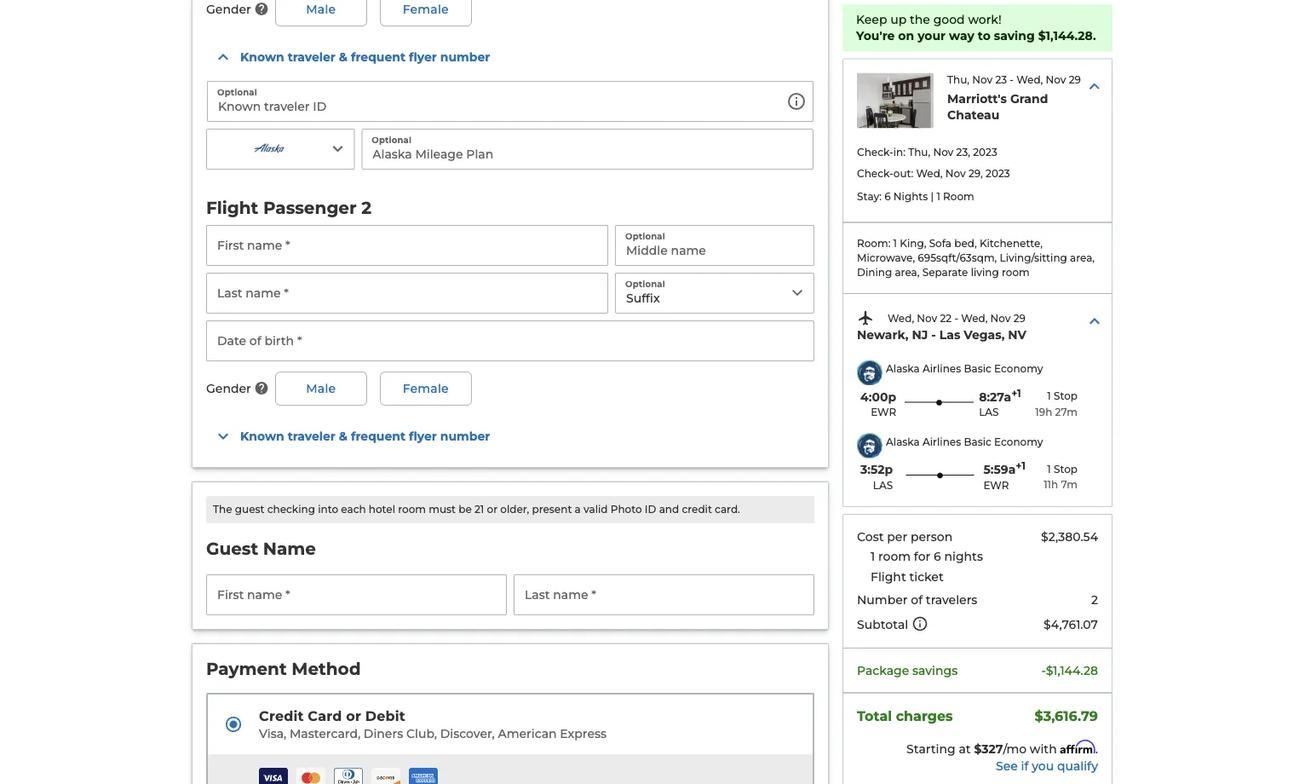 Task type: locate. For each thing, give the bounding box(es) containing it.
0 vertical spatial room
[[1002, 266, 1030, 278]]

1 vertical spatial 2
[[1092, 593, 1099, 607]]

0 vertical spatial +1
[[1012, 387, 1022, 399]]

- up $3,616.79
[[1042, 663, 1046, 677]]

0 horizontal spatial ewr
[[871, 406, 897, 418]]

0 vertical spatial known
[[240, 50, 284, 64]]

credit
[[259, 707, 304, 724]]

1 flyer from the top
[[409, 50, 437, 64]]

1 up microwave,
[[894, 237, 898, 250]]

good
[[934, 12, 965, 26]]

Known Traveler ID text field
[[207, 81, 814, 122]]

ewr down 5:59a
[[984, 479, 1010, 491]]

1 inside 1 stop 19h 27m
[[1048, 390, 1052, 402]]

1 inside "1 room  for 6 nights flight ticket"
[[871, 549, 876, 564]]

diners
[[364, 727, 403, 741]]

21
[[475, 503, 484, 516]]

name
[[263, 538, 316, 559]]

number
[[440, 50, 490, 64], [440, 429, 490, 443]]

2 & from the top
[[339, 429, 348, 443]]

0 vertical spatial female
[[403, 2, 449, 16]]

alaska mileage plan image
[[254, 137, 285, 160]]

2 up $4,761.07
[[1092, 593, 1099, 607]]

0 vertical spatial airlineicon image
[[858, 360, 883, 385]]

present
[[532, 503, 572, 516]]

0 vertical spatial economy
[[995, 363, 1044, 375]]

1 vertical spatial or
[[346, 707, 361, 724]]

6 inside "1 room  for 6 nights flight ticket"
[[934, 549, 942, 564]]

stop inside "1 stop 11h 7m"
[[1054, 463, 1078, 475]]

0 vertical spatial alaska
[[886, 363, 920, 375]]

1 frequent from the top
[[351, 50, 406, 64]]

6 right for
[[934, 549, 942, 564]]

or right card
[[346, 707, 361, 724]]

1 horizontal spatial ewr
[[984, 479, 1010, 491]]

1 vertical spatial check-
[[858, 167, 894, 179]]

flight
[[206, 197, 259, 218], [871, 569, 907, 584]]

1 vertical spatial alaska airlines basic economy
[[886, 436, 1044, 448]]

2 stop from the top
[[1054, 463, 1078, 475]]

1 vertical spatial area,
[[895, 266, 920, 278]]

1 horizontal spatial 6
[[934, 549, 942, 564]]

- right 23
[[1010, 73, 1014, 86]]

29 inside thu, nov 23 - wed, nov 29 marriott's grand chateau
[[1069, 73, 1082, 86]]

2 alaska airlines basic economy from the top
[[886, 436, 1044, 448]]

mastercard,
[[290, 727, 361, 741]]

1 check- from the top
[[858, 146, 894, 158]]

2 number from the top
[[440, 429, 490, 443]]

1 horizontal spatial flight
[[871, 569, 907, 584]]

0 vertical spatial check-
[[858, 146, 894, 158]]

flights image
[[858, 309, 875, 326]]

american express image image
[[409, 768, 440, 784]]

1 vertical spatial airlineicon image
[[858, 433, 883, 458]]

1 vertical spatial las
[[874, 479, 893, 491]]

alaska up the 4:00p
[[886, 363, 920, 375]]

separate
[[923, 266, 969, 278]]

1 horizontal spatial las
[[980, 406, 999, 418]]

flyer
[[409, 50, 437, 64], [409, 429, 437, 443]]

thu,
[[948, 73, 970, 86], [909, 146, 931, 158]]

&
[[339, 50, 348, 64], [339, 429, 348, 443]]

1 vertical spatial &
[[339, 429, 348, 443]]

-$1,144.28
[[1042, 663, 1099, 677]]

29
[[1069, 73, 1082, 86], [1014, 312, 1026, 324]]

2 male from the top
[[306, 381, 336, 396]]

6 right stay:
[[885, 190, 891, 202]]

or
[[487, 503, 498, 516], [346, 707, 361, 724]]

0 vertical spatial or
[[487, 503, 498, 516]]

0 horizontal spatial 2
[[362, 197, 372, 218]]

+1
[[1012, 387, 1022, 399], [1016, 460, 1026, 472]]

2 up second flight passenger's first name text box
[[362, 197, 372, 218]]

2 airlines from the top
[[923, 436, 962, 448]]

0 vertical spatial alaska airlines basic economy
[[886, 363, 1044, 375]]

1 vertical spatial 6
[[934, 549, 942, 564]]

0 vertical spatial traveler
[[288, 50, 336, 64]]

discover,
[[440, 727, 495, 741]]

0 horizontal spatial las
[[874, 479, 893, 491]]

room
[[1002, 266, 1030, 278], [398, 503, 426, 516], [879, 549, 911, 564]]

0 vertical spatial frequent
[[351, 50, 406, 64]]

0 horizontal spatial thu,
[[909, 146, 931, 158]]

to
[[978, 29, 991, 43]]

thu, nov 23 - wed, nov 29 marriott's grand chateau
[[948, 73, 1082, 122]]

las down 8:27a
[[980, 406, 999, 418]]

traveler
[[288, 50, 336, 64], [288, 429, 336, 443]]

room down the living/sitting
[[1002, 266, 1030, 278]]

0 vertical spatial las
[[980, 406, 999, 418]]

on
[[899, 29, 915, 43]]

2023
[[974, 146, 998, 158], [986, 167, 1011, 179]]

1 inside "1 stop 11h 7m"
[[1048, 463, 1052, 475]]

$327
[[975, 742, 1004, 756]]

0 vertical spatial ewr
[[871, 406, 897, 418]]

$1,144.28.
[[1039, 29, 1097, 43]]

nov left 23,
[[934, 146, 954, 158]]

1 up 19h
[[1048, 390, 1052, 402]]

economy down nv
[[995, 363, 1044, 375]]

1 vertical spatial female
[[403, 381, 449, 396]]

area, right the living/sitting
[[1071, 252, 1095, 264]]

0 vertical spatial flyer
[[409, 50, 437, 64]]

alaska airlines basic economy for 8:27a
[[886, 363, 1044, 375]]

1 for 1 stop 19h 27m
[[1048, 390, 1052, 402]]

stop inside 1 stop 19h 27m
[[1054, 390, 1078, 402]]

2 economy from the top
[[995, 436, 1044, 448]]

6
[[885, 190, 891, 202], [934, 549, 942, 564]]

0 vertical spatial thu,
[[948, 73, 970, 86]]

alaska up 3:52p
[[886, 436, 920, 448]]

0 vertical spatial male
[[306, 2, 336, 16]]

1 vertical spatial airlines
[[923, 436, 962, 448]]

male
[[306, 2, 336, 16], [306, 381, 336, 396]]

695sqft/63sqm,
[[918, 252, 998, 264]]

check- for in:
[[858, 146, 894, 158]]

Optional text field
[[615, 225, 815, 266]]

- right nj
[[932, 327, 937, 342]]

0 vertical spatial 6
[[885, 190, 891, 202]]

basic up 8:27a
[[964, 363, 992, 375]]

1 vertical spatial economy
[[995, 436, 1044, 448]]

29 up nv
[[1014, 312, 1026, 324]]

0 vertical spatial 29
[[1069, 73, 1082, 86]]

king,
[[900, 237, 927, 250]]

las inside 3:52p las
[[874, 479, 893, 491]]

1 for 1 king, sofa bed, kitchenette, microwave, 695sqft/63sqm, living/sitting area, dining area, separate living room
[[894, 237, 898, 250]]

1 vertical spatial known traveler & frequent flyer number
[[240, 429, 490, 443]]

2 horizontal spatial room
[[1002, 266, 1030, 278]]

1 horizontal spatial room
[[879, 549, 911, 564]]

1 stop 19h 27m
[[1036, 390, 1078, 418]]

nov
[[973, 73, 993, 86], [1046, 73, 1067, 86], [934, 146, 954, 158], [946, 167, 966, 179], [917, 312, 938, 324], [991, 312, 1011, 324]]

0 vertical spatial number
[[440, 50, 490, 64]]

room down per
[[879, 549, 911, 564]]

1 number from the top
[[440, 50, 490, 64]]

1 vertical spatial known
[[240, 429, 284, 443]]

alaska airlines basic economy up 5:59a
[[886, 436, 1044, 448]]

1 vertical spatial alaska
[[886, 436, 920, 448]]

2 optional from the top
[[626, 279, 666, 289]]

1 vertical spatial optional
[[626, 279, 666, 289]]

basic up 5:59a
[[964, 436, 992, 448]]

economy
[[995, 363, 1044, 375], [995, 436, 1044, 448]]

0 vertical spatial optional
[[626, 231, 666, 241]]

1 & from the top
[[339, 50, 348, 64]]

number
[[858, 593, 908, 607]]

1 vertical spatial gender
[[206, 381, 251, 396]]

1 vertical spatial traveler
[[288, 429, 336, 443]]

ticket
[[910, 569, 944, 584]]

the
[[213, 503, 232, 516]]

valid
[[584, 503, 608, 516]]

flight down alaska mileage plan image
[[206, 197, 259, 218]]

check- for out:
[[858, 167, 894, 179]]

las down 3:52p
[[874, 479, 893, 491]]

nv
[[1009, 327, 1027, 342]]

2023 right 23,
[[974, 146, 998, 158]]

1 economy from the top
[[995, 363, 1044, 375]]

the guest checking into each hotel room must be 21 or older, present a valid photo id and credit card.
[[213, 503, 741, 516]]

2 airlineicon image from the top
[[858, 433, 883, 458]]

2 known from the top
[[240, 429, 284, 443]]

1 vertical spatial ewr
[[984, 479, 1010, 491]]

1 traveler from the top
[[288, 50, 336, 64]]

1 known from the top
[[240, 50, 284, 64]]

number up be
[[440, 429, 490, 443]]

room right hotel
[[398, 503, 426, 516]]

0 vertical spatial &
[[339, 50, 348, 64]]

total charges
[[858, 708, 953, 724]]

airlineicon image up 3:52p
[[858, 433, 883, 458]]

2 alaska from the top
[[886, 436, 920, 448]]

1 up 11h
[[1048, 463, 1052, 475]]

or right 21
[[487, 503, 498, 516]]

- inside thu, nov 23 - wed, nov 29 marriott's grand chateau
[[1010, 73, 1014, 86]]

1 vertical spatial 29
[[1014, 312, 1026, 324]]

1 vertical spatial basic
[[964, 436, 992, 448]]

stop up 27m
[[1054, 390, 1078, 402]]

0 horizontal spatial room
[[398, 503, 426, 516]]

guest
[[235, 503, 265, 516]]

passenger
[[263, 197, 357, 218]]

visa card image image
[[259, 768, 290, 784]]

0 vertical spatial known traveler & frequent flyer number
[[240, 50, 490, 64]]

credit card or debit visa, mastercard, diners club, discover, american express
[[259, 707, 607, 741]]

0 horizontal spatial 29
[[1014, 312, 1026, 324]]

living/sitting
[[1000, 252, 1068, 264]]

airlineicon image
[[858, 360, 883, 385], [858, 433, 883, 458]]

airlineicon image up the 4:00p
[[858, 360, 883, 385]]

1 vertical spatial 2023
[[986, 167, 1011, 179]]

basic for 5:59a
[[964, 436, 992, 448]]

2 check- from the top
[[858, 167, 894, 179]]

ewr down the 4:00p
[[871, 406, 897, 418]]

1 airlineicon image from the top
[[858, 360, 883, 385]]

0 vertical spatial basic
[[964, 363, 992, 375]]

0 horizontal spatial flight
[[206, 197, 259, 218]]

23,
[[957, 146, 971, 158]]

1 vertical spatial flyer
[[409, 429, 437, 443]]

29 for thu, nov 23 - wed, nov 29 marriott's grand chateau
[[1069, 73, 1082, 86]]

2023 right 29,
[[986, 167, 1011, 179]]

1 alaska from the top
[[886, 363, 920, 375]]

newark,
[[858, 327, 909, 342]]

flight up number
[[871, 569, 907, 584]]

0 vertical spatial 2023
[[974, 146, 998, 158]]

1 down cost
[[871, 549, 876, 564]]

Second flight passenger's last name text field
[[206, 273, 609, 314]]

mastercard image image
[[297, 768, 327, 784]]

+1 left 1 stop 19h 27m
[[1012, 387, 1022, 399]]

starting at $327 /mo with affirm . see if you qualify
[[907, 740, 1099, 773]]

area, down microwave,
[[895, 266, 920, 278]]

/mo
[[1004, 742, 1027, 756]]

nov left 23
[[973, 73, 993, 86]]

1 vertical spatial number
[[440, 429, 490, 443]]

airlineicon image for 3:52p
[[858, 433, 883, 458]]

2
[[362, 197, 372, 218], [1092, 593, 1099, 607]]

1 horizontal spatial thu,
[[948, 73, 970, 86]]

stop up 7m
[[1054, 463, 1078, 475]]

the
[[910, 12, 931, 26]]

2 vertical spatial room
[[879, 549, 911, 564]]

1 horizontal spatial 2
[[1092, 593, 1099, 607]]

0 vertical spatial gender
[[206, 2, 251, 17]]

checking
[[267, 503, 315, 516]]

0 horizontal spatial or
[[346, 707, 361, 724]]

0 vertical spatial area,
[[1071, 252, 1095, 264]]

see if you qualify link
[[844, 758, 1099, 774]]

1 vertical spatial stop
[[1054, 463, 1078, 475]]

4:00p
[[861, 389, 897, 404]]

stop
[[1054, 390, 1078, 402], [1054, 463, 1078, 475]]

0 vertical spatial airlines
[[923, 363, 962, 375]]

1 vertical spatial flight
[[871, 569, 907, 584]]

1 stop from the top
[[1054, 390, 1078, 402]]

wed, up the grand
[[1017, 73, 1044, 86]]

newark, nj - las vegas, nv
[[858, 327, 1027, 342]]

+1 inside '5:59a +1 ewr'
[[1016, 460, 1026, 472]]

alaska airlines basic economy down las
[[886, 363, 1044, 375]]

1 vertical spatial +1
[[1016, 460, 1026, 472]]

ewr inside '5:59a +1 ewr'
[[984, 479, 1010, 491]]

stay: 6 nights | 1 room
[[858, 190, 975, 202]]

room inside 1 king, sofa bed, kitchenette, microwave, 695sqft/63sqm, living/sitting area, dining area, separate living room
[[1002, 266, 1030, 278]]

1 vertical spatial frequent
[[351, 429, 406, 443]]

1 vertical spatial male
[[306, 381, 336, 396]]

female
[[403, 2, 449, 16], [403, 381, 449, 396]]

+1 left "1 stop 11h 7m"
[[1016, 460, 1026, 472]]

frequent
[[351, 50, 406, 64], [351, 429, 406, 443]]

club,
[[407, 727, 437, 741]]

1 optional from the top
[[626, 231, 666, 241]]

1 alaska airlines basic economy from the top
[[886, 363, 1044, 375]]

airlines for 8:27a
[[923, 363, 962, 375]]

with
[[1030, 742, 1058, 756]]

number up known traveler id "text box"
[[440, 50, 490, 64]]

0 vertical spatial flight
[[206, 197, 259, 218]]

0 vertical spatial 2
[[362, 197, 372, 218]]

thu, right the in: on the right top of page
[[909, 146, 931, 158]]

0 vertical spatial stop
[[1054, 390, 1078, 402]]

check-
[[858, 146, 894, 158], [858, 167, 894, 179]]

into
[[318, 503, 338, 516]]

$2,380.54
[[1042, 529, 1099, 544]]

bed,
[[955, 237, 977, 250]]

1 inside 1 king, sofa bed, kitchenette, microwave, 695sqft/63sqm, living/sitting area, dining area, separate living room
[[894, 237, 898, 250]]

2 basic from the top
[[964, 436, 992, 448]]

1 horizontal spatial 29
[[1069, 73, 1082, 86]]

1 vertical spatial room
[[398, 503, 426, 516]]

flight inside "1 room  for 6 nights flight ticket"
[[871, 569, 907, 584]]

+1 inside "8:27a +1 las"
[[1012, 387, 1022, 399]]

1 airlines from the top
[[923, 363, 962, 375]]

thu, up marriott's
[[948, 73, 970, 86]]

29 down $1,144.28.
[[1069, 73, 1082, 86]]

economy up 5:59a
[[995, 436, 1044, 448]]

1 basic from the top
[[964, 363, 992, 375]]

id
[[645, 503, 657, 516]]

1 horizontal spatial or
[[487, 503, 498, 516]]

economy for 8:27a
[[995, 363, 1044, 375]]



Task type: describe. For each thing, give the bounding box(es) containing it.
ewr inside 4:00p ewr
[[871, 406, 897, 418]]

nov up vegas,
[[991, 312, 1011, 324]]

nights
[[894, 190, 929, 202]]

visa,
[[259, 727, 287, 741]]

check-in: thu, nov 23, 2023
[[858, 146, 998, 158]]

up
[[891, 12, 907, 26]]

affirm
[[1061, 740, 1096, 754]]

hotel
[[369, 503, 396, 516]]

wed, nov 22 - wed, nov 29
[[888, 312, 1026, 324]]

1 right |
[[937, 190, 941, 202]]

2 flyer from the top
[[409, 429, 437, 443]]

grand
[[1011, 91, 1049, 106]]

22
[[941, 312, 952, 324]]

wed, up newark,
[[888, 312, 915, 324]]

stop for 8:27a
[[1054, 390, 1078, 402]]

Last name of guest checking into Room 1 text field
[[514, 575, 815, 615]]

room
[[944, 190, 975, 202]]

qualify
[[1058, 758, 1099, 773]]

out:
[[894, 167, 914, 179]]

thu, inside thu, nov 23 - wed, nov 29 marriott's grand chateau
[[948, 73, 970, 86]]

if
[[1022, 758, 1029, 773]]

11h
[[1044, 478, 1059, 491]]

4:00p ewr
[[861, 389, 897, 418]]

and
[[659, 503, 680, 516]]

guest name
[[206, 538, 316, 559]]

american
[[498, 727, 557, 741]]

credit
[[682, 503, 712, 516]]

keep
[[857, 12, 888, 26]]

check-out: wed, nov 29, 2023
[[858, 167, 1011, 179]]

nov up nj
[[917, 312, 938, 324]]

Second flight passenger's date of birth telephone field
[[206, 320, 815, 361]]

2 traveler from the top
[[288, 429, 336, 443]]

cost per person
[[858, 529, 953, 544]]

wed, down check-in: thu, nov 23, 2023
[[917, 167, 943, 179]]

.
[[1096, 742, 1099, 756]]

starting
[[907, 742, 956, 756]]

discover image image
[[372, 768, 402, 784]]

you
[[1032, 758, 1055, 773]]

stay:
[[858, 190, 882, 202]]

1 gender from the top
[[206, 2, 251, 17]]

las
[[940, 327, 961, 342]]

debit
[[365, 707, 406, 724]]

diners image image
[[334, 768, 365, 784]]

card.
[[715, 503, 741, 516]]

photo
[[611, 503, 642, 516]]

person
[[911, 529, 953, 544]]

Second flight passenger's first name text field
[[206, 225, 609, 266]]

living
[[971, 266, 1000, 278]]

Frequent flyer number for passenger 1 text field
[[362, 129, 814, 170]]

5:59a +1 ewr
[[984, 460, 1026, 491]]

1 room  for 6 nights flight ticket
[[871, 549, 984, 584]]

toggle tooltip image
[[912, 616, 929, 633]]

chateau
[[948, 108, 1000, 122]]

per
[[888, 529, 908, 544]]

1 male from the top
[[306, 2, 336, 16]]

sofa
[[930, 237, 952, 250]]

2 known traveler & frequent flyer number from the top
[[240, 429, 490, 443]]

flight passenger 2
[[206, 197, 372, 218]]

total
[[858, 708, 893, 724]]

2 gender from the top
[[206, 381, 251, 396]]

dining
[[858, 266, 893, 278]]

2023 for check-in: thu, nov 23, 2023
[[974, 146, 998, 158]]

las inside "8:27a +1 las"
[[980, 406, 999, 418]]

1 for 1 room  for 6 nights flight ticket
[[871, 549, 876, 564]]

cost
[[858, 529, 884, 544]]

alaska for 4:00p
[[886, 363, 920, 375]]

+1 for 8:27a
[[1012, 387, 1022, 399]]

1 for 1 stop 11h 7m
[[1048, 463, 1052, 475]]

1 female from the top
[[403, 2, 449, 16]]

in:
[[894, 146, 906, 158]]

1 known traveler & frequent flyer number from the top
[[240, 50, 490, 64]]

older,
[[501, 503, 530, 516]]

at
[[959, 742, 971, 756]]

27m
[[1056, 406, 1078, 418]]

work!
[[969, 12, 1002, 26]]

7m
[[1062, 478, 1078, 491]]

wed, up vegas,
[[962, 312, 988, 324]]

subtotal
[[858, 617, 909, 632]]

$3,616.79
[[1035, 708, 1099, 724]]

0 horizontal spatial area,
[[895, 266, 920, 278]]

1 vertical spatial thu,
[[909, 146, 931, 158]]

alaska for 3:52p
[[886, 436, 920, 448]]

1 horizontal spatial area,
[[1071, 252, 1095, 264]]

microwave,
[[858, 252, 916, 264]]

8:27a +1 las
[[980, 387, 1022, 418]]

wed, inside thu, nov 23 - wed, nov 29 marriott's grand chateau
[[1017, 73, 1044, 86]]

- right 22
[[955, 312, 959, 324]]

keep up the good work! you're on your way to saving $1,144.28.
[[857, 12, 1097, 43]]

nj
[[912, 327, 929, 342]]

nov up the grand
[[1046, 73, 1067, 86]]

card
[[308, 707, 342, 724]]

your
[[918, 29, 946, 43]]

1 stop 11h 7m
[[1044, 463, 1078, 491]]

First name of guest checking into Room 1 text field
[[206, 575, 507, 615]]

airlines for 5:59a
[[923, 436, 962, 448]]

optional for second flight passenger's last name text field
[[626, 279, 666, 289]]

guest
[[206, 538, 258, 559]]

of
[[911, 593, 923, 607]]

|
[[931, 190, 934, 202]]

23
[[996, 73, 1008, 86]]

2023 for check-out: wed, nov 29, 2023
[[986, 167, 1011, 179]]

$4,761.07
[[1044, 617, 1099, 632]]

2 frequent from the top
[[351, 429, 406, 443]]

method
[[292, 658, 361, 679]]

airlineicon image for 4:00p
[[858, 360, 883, 385]]

19h
[[1036, 406, 1053, 418]]

be
[[459, 503, 472, 516]]

3:52p
[[861, 462, 893, 477]]

room inside "1 room  for 6 nights flight ticket"
[[879, 549, 911, 564]]

a
[[575, 503, 581, 516]]

saving
[[995, 29, 1035, 43]]

charges
[[896, 708, 953, 724]]

marriott's
[[948, 91, 1008, 106]]

vegas,
[[964, 327, 1005, 342]]

8:27a
[[980, 389, 1012, 404]]

hotel image image
[[858, 73, 934, 128]]

way
[[950, 29, 975, 43]]

basic for 8:27a
[[964, 363, 992, 375]]

optional for second flight passenger's first name text box
[[626, 231, 666, 241]]

stop for 5:59a
[[1054, 463, 1078, 475]]

nov left 29,
[[946, 167, 966, 179]]

29 for wed, nov 22 - wed, nov 29
[[1014, 312, 1026, 324]]

2 female from the top
[[403, 381, 449, 396]]

or inside credit card or debit visa, mastercard, diners club, discover, american express
[[346, 707, 361, 724]]

economy for 5:59a
[[995, 436, 1044, 448]]

+1 for 5:59a
[[1016, 460, 1026, 472]]

alaska airlines basic economy for 5:59a
[[886, 436, 1044, 448]]

savings
[[913, 663, 958, 677]]

0 horizontal spatial 6
[[885, 190, 891, 202]]



Task type: vqa. For each thing, say whether or not it's contained in the screenshot.
1st Go to Image #2 from the bottom of the page
no



